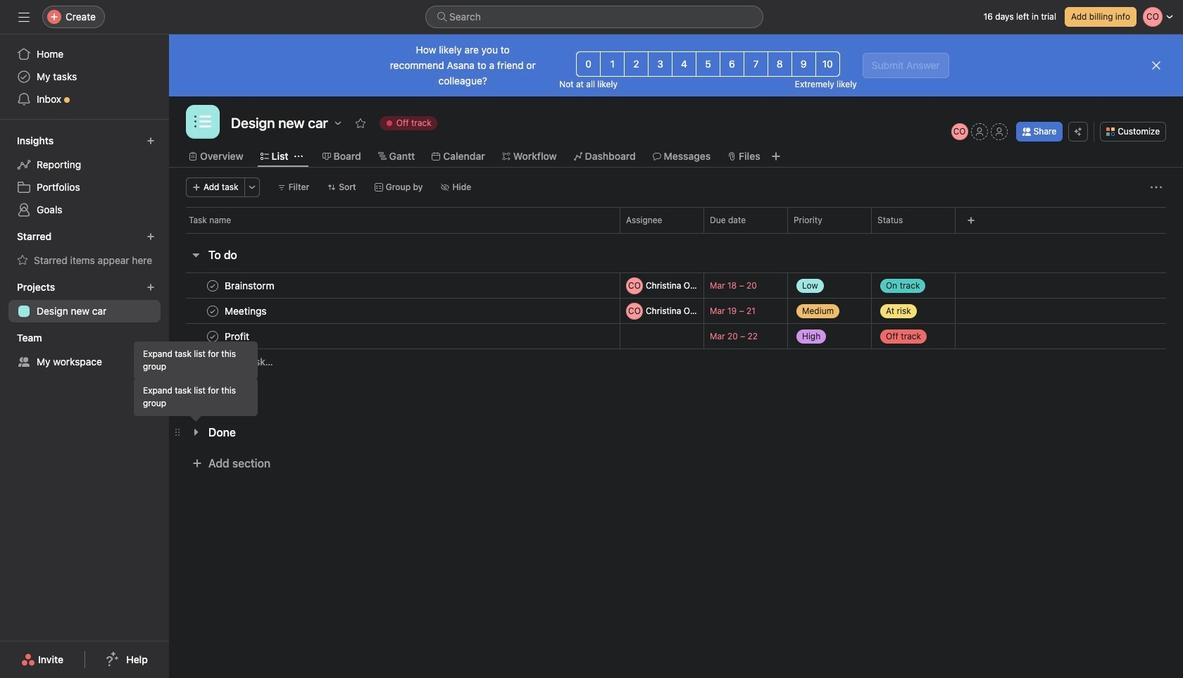 Task type: vqa. For each thing, say whether or not it's contained in the screenshot.
"PROFIT" cell's Mark complete checkbox
yes



Task type: describe. For each thing, give the bounding box(es) containing it.
add field image
[[968, 216, 976, 225]]

brainstorm cell
[[169, 273, 620, 299]]

header to do tree grid
[[169, 273, 1184, 375]]

Mark complete checkbox
[[204, 277, 221, 294]]

task name text field for meetings "cell"
[[222, 304, 271, 318]]

add to starred image
[[355, 118, 366, 129]]

teams element
[[0, 326, 169, 376]]

add items to starred image
[[147, 233, 155, 241]]

collapse task list for this group image
[[190, 249, 202, 261]]

list image
[[195, 113, 211, 130]]

2 expand task list for this group image from the top
[[190, 427, 202, 438]]

1 tooltip from the top
[[135, 343, 257, 379]]

profit cell
[[169, 323, 620, 350]]



Task type: locate. For each thing, give the bounding box(es) containing it.
1 mark complete image from the top
[[204, 277, 221, 294]]

option group
[[577, 51, 841, 77]]

new insights image
[[147, 137, 155, 145]]

1 mark complete checkbox from the top
[[204, 303, 221, 320]]

1 task name text field from the top
[[222, 304, 271, 318]]

mark complete checkbox inside meetings "cell"
[[204, 303, 221, 320]]

starred element
[[0, 224, 169, 275]]

mark complete checkbox down mark complete image
[[204, 328, 221, 345]]

Task name text field
[[222, 304, 271, 318], [222, 329, 254, 344]]

task name text field for profit cell
[[222, 329, 254, 344]]

hide sidebar image
[[18, 11, 30, 23]]

1 vertical spatial mark complete image
[[204, 328, 221, 345]]

mark complete image down mark complete image
[[204, 328, 221, 345]]

1 expand task list for this group image from the top
[[190, 390, 202, 402]]

2 tooltip from the top
[[135, 379, 257, 420]]

task name text field inside meetings "cell"
[[222, 304, 271, 318]]

mark complete image inside profit cell
[[204, 328, 221, 345]]

expand task list for this group image
[[190, 390, 202, 402], [190, 427, 202, 438]]

insights element
[[0, 128, 169, 224]]

1 vertical spatial expand task list for this group image
[[190, 427, 202, 438]]

new project or portfolio image
[[147, 283, 155, 292]]

0 vertical spatial expand task list for this group image
[[190, 390, 202, 402]]

0 vertical spatial task name text field
[[222, 304, 271, 318]]

projects element
[[0, 275, 169, 326]]

dismiss image
[[1152, 60, 1163, 71]]

add tab image
[[771, 151, 782, 162]]

task name text field inside profit cell
[[222, 329, 254, 344]]

tooltip
[[135, 343, 257, 379], [135, 379, 257, 420]]

2 mark complete checkbox from the top
[[204, 328, 221, 345]]

mark complete image up mark complete image
[[204, 277, 221, 294]]

0 vertical spatial mark complete checkbox
[[204, 303, 221, 320]]

more actions image
[[248, 183, 256, 192]]

Task name text field
[[222, 279, 279, 293]]

1 vertical spatial mark complete checkbox
[[204, 328, 221, 345]]

mark complete image
[[204, 277, 221, 294], [204, 328, 221, 345]]

row
[[169, 207, 1184, 233], [186, 233, 1167, 234], [169, 273, 1184, 299], [169, 298, 1184, 324], [169, 323, 1184, 350], [169, 349, 1184, 375]]

2 mark complete image from the top
[[204, 328, 221, 345]]

mark complete checkbox inside profit cell
[[204, 328, 221, 345]]

mark complete checkbox for task name text box within profit cell
[[204, 328, 221, 345]]

mark complete image for task name text field
[[204, 277, 221, 294]]

mark complete image inside brainstorm cell
[[204, 277, 221, 294]]

2 task name text field from the top
[[222, 329, 254, 344]]

mark complete checkbox down mark complete checkbox
[[204, 303, 221, 320]]

global element
[[0, 35, 169, 119]]

None radio
[[601, 51, 625, 77], [624, 51, 649, 77], [672, 51, 697, 77], [768, 51, 793, 77], [816, 51, 841, 77], [601, 51, 625, 77], [624, 51, 649, 77], [672, 51, 697, 77], [768, 51, 793, 77], [816, 51, 841, 77]]

Mark complete checkbox
[[204, 303, 221, 320], [204, 328, 221, 345]]

list box
[[426, 6, 764, 28]]

mark complete checkbox for task name text box within the meetings "cell"
[[204, 303, 221, 320]]

0 vertical spatial mark complete image
[[204, 277, 221, 294]]

meetings cell
[[169, 298, 620, 324]]

1 vertical spatial task name text field
[[222, 329, 254, 344]]

manage project members image
[[952, 123, 969, 140]]

mark complete image for task name text box within profit cell
[[204, 328, 221, 345]]

ask ai image
[[1075, 128, 1083, 136]]

tab actions image
[[294, 152, 303, 161]]

None radio
[[577, 51, 601, 77], [648, 51, 673, 77], [696, 51, 721, 77], [720, 51, 745, 77], [744, 51, 769, 77], [792, 51, 817, 77], [577, 51, 601, 77], [648, 51, 673, 77], [696, 51, 721, 77], [720, 51, 745, 77], [744, 51, 769, 77], [792, 51, 817, 77]]

mark complete image
[[204, 303, 221, 320]]



